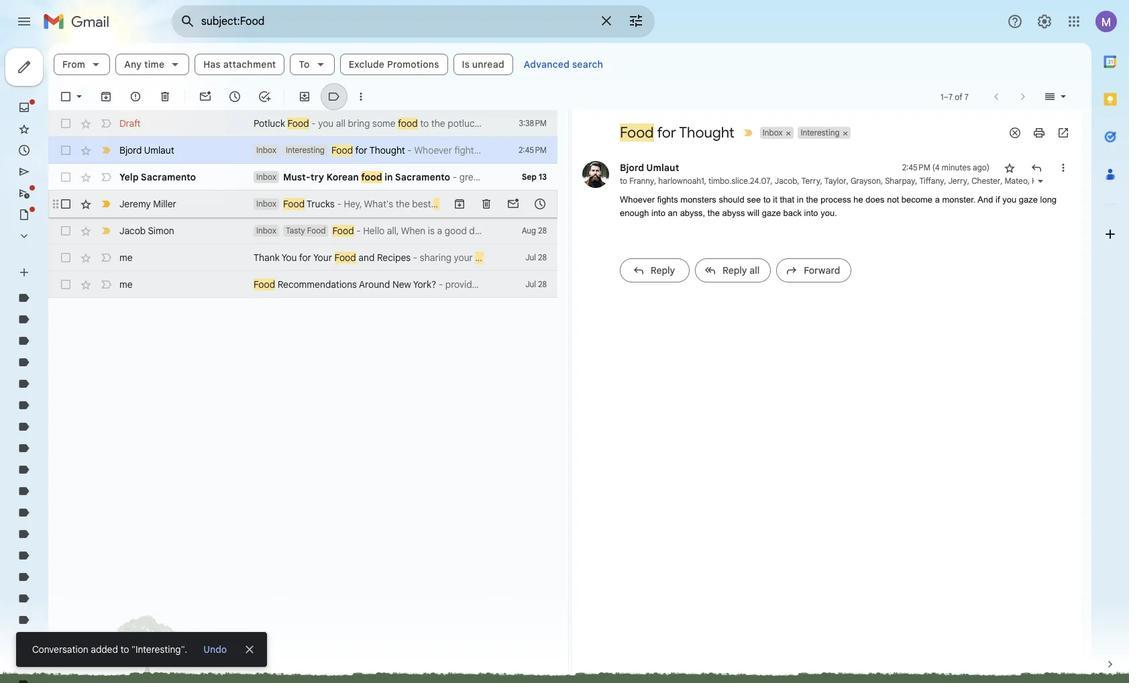 Task type: describe. For each thing, give the bounding box(es) containing it.
the inside row
[[396, 198, 410, 210]]

taylor
[[825, 176, 847, 186]]

jeremy
[[119, 198, 151, 210]]

will
[[748, 208, 760, 218]]

has attachment button
[[195, 54, 285, 75]]

1 into from the left
[[652, 208, 666, 218]]

1 7 from the left
[[949, 92, 953, 102]]

interesting button
[[799, 127, 842, 139]]

monsters
[[681, 195, 717, 205]]

draft
[[119, 117, 141, 130]]

archive image
[[99, 90, 113, 103]]

alert containing conversation added to "interesting".
[[16, 31, 1108, 667]]

gmail image
[[43, 8, 116, 35]]

search
[[573, 58, 604, 70]]

row containing bjord umlaut
[[48, 137, 558, 164]]

jacob inside row
[[119, 225, 146, 237]]

is unread
[[462, 58, 505, 70]]

a inside whoever fights monsters should see to it that in the process he does not become a monster. and if you gaze long enough into an abyss, the abyss will gaze back into you.
[[936, 195, 940, 205]]

2:45 pm for 2:45 pm (4 minutes ago)
[[903, 162, 931, 173]]

any time button
[[116, 54, 189, 75]]

in inside row
[[385, 171, 393, 183]]

with
[[550, 252, 568, 264]]

aug 28
[[522, 226, 547, 236]]

back
[[784, 208, 802, 218]]

"interesting".
[[132, 644, 187, 656]]

1 vertical spatial bjord
[[620, 162, 645, 174]]

- left hello
[[357, 225, 361, 237]]

2 horizontal spatial the
[[807, 195, 819, 205]]

1 vertical spatial some
[[480, 279, 503, 291]]

simon
[[148, 225, 174, 237]]

yelp
[[119, 171, 139, 183]]

sharpay
[[886, 176, 916, 186]]

28 for -
[[538, 252, 547, 262]]

mateo
[[1005, 176, 1028, 186]]

has attachment
[[204, 58, 276, 70]]

best
[[412, 198, 431, 210]]

undo
[[204, 644, 227, 656]]

6 , from the left
[[847, 176, 849, 186]]

5 , from the left
[[821, 176, 823, 186]]

sep
[[522, 172, 537, 182]]

- left the great on the top
[[453, 171, 457, 183]]

food - hello all, when is a good day for everyone to get
[[333, 225, 571, 237]]

0 horizontal spatial you
[[318, 117, 334, 130]]

10 , from the left
[[968, 176, 970, 186]]

2 7 from the left
[[965, 92, 969, 102]]

aug
[[522, 226, 536, 236]]

toggle split pane mode image
[[1044, 90, 1057, 103]]

1 and from the left
[[359, 252, 375, 264]]

promotions
[[387, 58, 439, 70]]

around
[[359, 279, 390, 291]]

1
[[941, 92, 944, 102]]

support image
[[1008, 13, 1024, 30]]

if
[[996, 195, 1001, 205]]

good
[[445, 225, 467, 237]]

a inside row
[[437, 225, 443, 237]]

to
[[299, 58, 310, 70]]

it
[[774, 195, 778, 205]]

0 horizontal spatial some
[[373, 117, 396, 130]]

2 jul from the top
[[526, 279, 536, 289]]

12 , from the left
[[1028, 176, 1031, 186]]

sep 13
[[522, 172, 547, 182]]

2 you from the left
[[588, 252, 603, 264]]

- left hey,
[[337, 198, 342, 210]]

- left sharing
[[413, 252, 418, 264]]

search mail image
[[176, 9, 200, 34]]

does
[[866, 195, 885, 205]]

3:38 pm
[[519, 118, 547, 128]]

6 row from the top
[[48, 244, 606, 271]]

jeremy miller
[[119, 198, 176, 210]]

advanced
[[524, 58, 570, 70]]

1 , from the left
[[655, 176, 657, 186]]

advanced search button
[[519, 52, 609, 77]]

enough
[[620, 208, 649, 218]]

from
[[62, 58, 85, 70]]

timbo.slice.24.07
[[709, 176, 771, 186]]

undo link
[[198, 638, 232, 662]]

franny
[[630, 176, 655, 186]]

food up food for thought - at the top
[[398, 117, 418, 130]]

important according to google magic. switch
[[742, 126, 755, 140]]

9 , from the left
[[945, 176, 947, 186]]

2:45 pm for 2:45 pm
[[519, 145, 547, 155]]

fights
[[658, 195, 679, 205]]

to inside alert
[[121, 644, 129, 656]]

hey,
[[344, 198, 362, 210]]

new
[[393, 279, 411, 291]]

recipes
[[377, 252, 411, 264]]

advanced search options image
[[623, 7, 650, 34]]

main content containing food
[[48, 43, 1130, 673]]

tasty food
[[286, 226, 326, 236]]

any time
[[124, 58, 165, 70]]

to inside row
[[544, 225, 552, 237]]

inbox inside inbox food trucks - hey, what's the best food truck? best, jer
[[256, 199, 277, 209]]

when
[[401, 225, 426, 237]]

0 horizontal spatial gaze
[[762, 208, 781, 218]]

harlownoah1
[[659, 176, 705, 186]]

abyss
[[723, 208, 745, 218]]

added
[[91, 644, 118, 656]]

must-
[[283, 171, 311, 183]]

you inside whoever fights monsters should see to it that in the process he does not become a monster. and if you gaze long enough into an abyss, the abyss will gaze back into you.
[[1003, 195, 1017, 205]]

interesting inside button
[[801, 128, 840, 138]]

7 row from the top
[[48, 271, 558, 298]]

delete image
[[158, 90, 172, 103]]

row containing jacob simon
[[48, 218, 571, 244]]

grayson
[[851, 176, 881, 186]]

1 sacramento from the left
[[141, 171, 196, 183]]

best,
[[485, 198, 507, 210]]

tiffany
[[920, 176, 945, 186]]

attachment
[[223, 58, 276, 70]]

me.
[[570, 252, 586, 264]]

food for thought -
[[332, 144, 414, 156]]

1 – 7 of 7
[[941, 92, 969, 102]]

food down the thank
[[254, 279, 275, 291]]

3 , from the left
[[771, 176, 773, 186]]

monster.
[[943, 195, 976, 205]]

0 horizontal spatial umlaut
[[144, 144, 174, 156]]

move to inbox image
[[298, 90, 311, 103]]

thank
[[254, 252, 280, 264]]

1 vertical spatial interesting
[[286, 145, 325, 155]]

inbox food trucks - hey, what's the best food truck? best, jer
[[256, 198, 522, 210]]

tasty
[[286, 226, 305, 236]]

chester
[[972, 176, 1001, 186]]

row containing draft
[[48, 110, 558, 137]]

2 korean from the left
[[485, 171, 515, 183]]

you.
[[821, 208, 838, 218]]

1 jul 28 from the top
[[526, 252, 547, 262]]

abyss,
[[680, 208, 706, 218]]

2 jul 28 from the top
[[526, 279, 547, 289]]

in inside whoever fights monsters should see to it that in the process he does not become a monster. and if you gaze long enough into an abyss, the abyss will gaze back into you.
[[797, 195, 804, 205]]

sharing
[[420, 252, 452, 264]]



Task type: vqa. For each thing, say whether or not it's contained in the screenshot.
2 associated with Inbox Korea
no



Task type: locate. For each thing, give the bounding box(es) containing it.
sacramento up miller
[[141, 171, 196, 183]]

into
[[652, 208, 666, 218], [805, 208, 819, 218]]

Not starred checkbox
[[1004, 161, 1017, 175]]

jul down recipes
[[526, 279, 536, 289]]

food down hey,
[[333, 225, 354, 237]]

main content
[[48, 43, 1130, 673]]

- right york?
[[439, 279, 443, 291]]

1 vertical spatial thought
[[370, 144, 405, 156]]

to left it
[[764, 195, 771, 205]]

thought up inbox must-try korean food in sacramento - great korean
[[370, 144, 405, 156]]

0 vertical spatial you
[[318, 117, 334, 130]]

- left all
[[312, 117, 316, 130]]

row up tasty food
[[48, 191, 558, 218]]

inbox inside inbox must-try korean food in sacramento - great korean
[[256, 172, 277, 182]]

0 vertical spatial bjord
[[119, 144, 142, 156]]

jacob up that at the right top of the page
[[775, 176, 798, 186]]

toolbar
[[446, 197, 554, 211]]

2:45 pm (4 minutes ago)
[[903, 162, 990, 173]]

0 horizontal spatial in
[[385, 171, 393, 183]]

bjord umlaut
[[119, 144, 174, 156], [620, 162, 680, 174]]

1 horizontal spatial a
[[936, 195, 940, 205]]

row containing jeremy miller
[[48, 191, 558, 218]]

2 into from the left
[[805, 208, 819, 218]]

day
[[469, 225, 485, 237]]

2 28 from the top
[[538, 252, 547, 262]]

0 horizontal spatial a
[[437, 225, 443, 237]]

into left an
[[652, 208, 666, 218]]

report spam image
[[129, 90, 142, 103]]

2 , from the left
[[705, 176, 707, 186]]

exclude
[[349, 58, 385, 70]]

bjord inside row
[[119, 144, 142, 156]]

what's
[[364, 198, 393, 210]]

0 vertical spatial jul 28
[[526, 252, 547, 262]]

0 vertical spatial interesting
[[801, 128, 840, 138]]

1 horizontal spatial into
[[805, 208, 819, 218]]

0 horizontal spatial thought
[[370, 144, 405, 156]]

from button
[[54, 54, 110, 75]]

you right the thank
[[282, 252, 297, 264]]

1 28 from the top
[[538, 226, 547, 236]]

0 vertical spatial 28
[[538, 226, 547, 236]]

None checkbox
[[59, 117, 73, 130], [59, 171, 73, 184], [59, 224, 73, 238], [59, 117, 73, 130], [59, 171, 73, 184], [59, 224, 73, 238]]

snooze image
[[228, 90, 242, 103]]

1 vertical spatial me
[[119, 279, 133, 291]]

1 horizontal spatial gaze
[[1020, 195, 1038, 205]]

2 and from the left
[[498, 252, 514, 264]]

8 , from the left
[[916, 176, 918, 186]]

2:45 pm down 3:38 pm at the left of the page
[[519, 145, 547, 155]]

you right the me.
[[588, 252, 603, 264]]

1 horizontal spatial bjord umlaut
[[620, 162, 680, 174]]

truck?
[[456, 198, 483, 210]]

your
[[454, 252, 473, 264]]

bjord
[[119, 144, 142, 156], [620, 162, 645, 174]]

28 down recipes
[[538, 279, 547, 289]]

1 vertical spatial in
[[797, 195, 804, 205]]

of
[[955, 92, 963, 102]]

7 , from the left
[[881, 176, 884, 186]]

1 horizontal spatial you
[[588, 252, 603, 264]]

0 vertical spatial bjord umlaut
[[119, 144, 174, 156]]

whoever
[[620, 195, 655, 205]]

28 right aug
[[538, 226, 547, 236]]

food down food for thought - at the top
[[361, 171, 382, 183]]

row down your
[[48, 271, 558, 298]]

1 horizontal spatial 2:45 pm
[[903, 162, 931, 173]]

food up tasty
[[283, 198, 305, 210]]

food down all
[[332, 144, 353, 156]]

is unread button
[[453, 54, 513, 75]]

some right 'provide'
[[480, 279, 503, 291]]

2 me from the top
[[119, 279, 133, 291]]

yelp sacramento
[[119, 171, 196, 183]]

hello
[[363, 225, 385, 237]]

1 horizontal spatial umlaut
[[647, 162, 680, 174]]

1 vertical spatial gaze
[[762, 208, 781, 218]]

the left best
[[396, 198, 410, 210]]

toolbar inside row
[[446, 197, 554, 211]]

settings image
[[1037, 13, 1053, 30]]

1 vertical spatial jul
[[526, 279, 536, 289]]

inbox button
[[760, 127, 785, 139]]

exclude promotions button
[[340, 54, 448, 75]]

1 horizontal spatial korean
[[485, 171, 515, 183]]

get
[[555, 225, 569, 237]]

7 left of
[[949, 92, 953, 102]]

food right your
[[335, 252, 356, 264]]

0 horizontal spatial 2:45 pm
[[519, 145, 547, 155]]

york?
[[413, 279, 437, 291]]

1 horizontal spatial jacob
[[775, 176, 798, 186]]

1 horizontal spatial in
[[797, 195, 804, 205]]

gaze left 'long'
[[1020, 195, 1038, 205]]

1 vertical spatial you
[[1003, 195, 1017, 205]]

you right if
[[1003, 195, 1017, 205]]

row down the 'trucks'
[[48, 218, 571, 244]]

is
[[428, 225, 435, 237]]

jacob down "jeremy"
[[119, 225, 146, 237]]

gaze down it
[[762, 208, 781, 218]]

0 horizontal spatial bjord umlaut
[[119, 144, 174, 156]]

potluck
[[254, 117, 285, 130]]

3 row from the top
[[48, 164, 558, 191]]

for left your
[[299, 252, 311, 264]]

food right your
[[475, 252, 495, 264]]

potluck food - you all bring some food
[[254, 117, 418, 130]]

food right best
[[434, 198, 453, 210]]

jul down aug
[[526, 252, 536, 262]]

None search field
[[172, 5, 655, 38]]

0 vertical spatial 2:45 pm
[[519, 145, 547, 155]]

2 vertical spatial 28
[[538, 279, 547, 289]]

korean right try
[[327, 171, 359, 183]]

2:45 pm (4 minutes ago) cell
[[903, 161, 990, 175]]

jul 28 down recipes
[[526, 279, 547, 289]]

a down tiffany
[[936, 195, 940, 205]]

sacramento up best
[[395, 171, 451, 183]]

1 row from the top
[[48, 110, 558, 137]]

become
[[902, 195, 933, 205]]

food
[[398, 117, 418, 130], [361, 171, 382, 183], [434, 198, 453, 210], [475, 252, 495, 264]]

1 horizontal spatial some
[[480, 279, 503, 291]]

trucks
[[307, 198, 335, 210]]

0 horizontal spatial interesting
[[286, 145, 325, 155]]

0 horizontal spatial you
[[282, 252, 297, 264]]

interesting right inbox button
[[801, 128, 840, 138]]

28 left with
[[538, 252, 547, 262]]

,
[[655, 176, 657, 186], [705, 176, 707, 186], [771, 176, 773, 186], [798, 176, 800, 186], [821, 176, 823, 186], [847, 176, 849, 186], [881, 176, 884, 186], [916, 176, 918, 186], [945, 176, 947, 186], [968, 176, 970, 186], [1001, 176, 1003, 186], [1028, 176, 1031, 186], [1092, 176, 1096, 186], [1116, 176, 1120, 186]]

0 vertical spatial umlaut
[[144, 144, 174, 156]]

you
[[318, 117, 334, 130], [1003, 195, 1017, 205]]

to inside whoever fights monsters should see to it that in the process he does not become a monster. and if you gaze long enough into an abyss, the abyss will gaze back into you.
[[764, 195, 771, 205]]

to
[[620, 176, 628, 186], [764, 195, 771, 205], [544, 225, 552, 237], [121, 644, 129, 656]]

thought for food for thought
[[679, 124, 735, 142]]

inbox must-try korean food in sacramento - great korean
[[256, 171, 517, 183]]

row
[[48, 110, 558, 137], [48, 137, 558, 164], [48, 164, 558, 191], [48, 191, 558, 218], [48, 218, 571, 244], [48, 244, 606, 271], [48, 271, 558, 298]]

to right added
[[121, 644, 129, 656]]

the left 'abyss'
[[708, 208, 720, 218]]

1 vertical spatial 28
[[538, 252, 547, 262]]

28 for food
[[538, 226, 547, 236]]

navigation
[[0, 43, 161, 683]]

some right bring
[[373, 117, 396, 130]]

0 horizontal spatial 7
[[949, 92, 953, 102]]

food down move to inbox icon
[[288, 117, 309, 130]]

to left the get
[[544, 225, 552, 237]]

1 jul from the top
[[526, 252, 536, 262]]

0 horizontal spatial the
[[396, 198, 410, 210]]

0 horizontal spatial into
[[652, 208, 666, 218]]

2:45 pm inside row
[[519, 145, 547, 155]]

thank you for your food and recipes - sharing your food and recipes with me. you
[[254, 252, 606, 264]]

3 28 from the top
[[538, 279, 547, 289]]

jerry
[[949, 176, 968, 186]]

provide
[[446, 279, 478, 291]]

time
[[144, 58, 165, 70]]

inbox
[[763, 128, 783, 138], [256, 145, 277, 155], [256, 172, 277, 182], [256, 199, 277, 209], [256, 226, 277, 236]]

0 vertical spatial thought
[[679, 124, 735, 142]]

row containing yelp sacramento
[[48, 164, 558, 191]]

main menu image
[[16, 13, 32, 30]]

food up 'franny'
[[620, 124, 654, 142]]

1 vertical spatial bjord umlaut
[[620, 162, 680, 174]]

0 horizontal spatial and
[[359, 252, 375, 264]]

jacob simon
[[119, 225, 174, 237]]

labels image
[[328, 90, 341, 103]]

bjord umlaut up 'franny'
[[620, 162, 680, 174]]

and left recipes at the left
[[359, 252, 375, 264]]

1 vertical spatial 2:45 pm
[[903, 162, 931, 173]]

clear search image
[[593, 7, 620, 34]]

0 horizontal spatial bjord
[[119, 144, 142, 156]]

should
[[719, 195, 745, 205]]

thought for food for thought -
[[370, 144, 405, 156]]

that
[[780, 195, 795, 205]]

14 , from the left
[[1116, 176, 1120, 186]]

sacramento
[[141, 171, 196, 183], [395, 171, 451, 183]]

miller
[[153, 198, 176, 210]]

to button
[[290, 54, 335, 75]]

the down terry
[[807, 195, 819, 205]]

to left 'franny'
[[620, 176, 628, 186]]

for right "day" at the top left
[[487, 225, 499, 237]]

None checkbox
[[59, 90, 73, 103], [59, 144, 73, 157], [59, 197, 73, 211], [59, 251, 73, 265], [59, 278, 73, 291], [59, 90, 73, 103], [59, 144, 73, 157], [59, 197, 73, 211], [59, 251, 73, 265], [59, 278, 73, 291]]

jul 28 left with
[[526, 252, 547, 262]]

row up the 'trucks'
[[48, 164, 558, 191]]

more image
[[354, 90, 368, 103]]

bjord down the draft
[[119, 144, 142, 156]]

4 , from the left
[[798, 176, 800, 186]]

korean up 'best,'
[[485, 171, 515, 183]]

28
[[538, 226, 547, 236], [538, 252, 547, 262], [538, 279, 547, 289]]

1 horizontal spatial sacramento
[[395, 171, 451, 183]]

food right tasty
[[307, 226, 326, 236]]

row up must-
[[48, 137, 558, 164]]

0 vertical spatial a
[[936, 195, 940, 205]]

1 vertical spatial jul 28
[[526, 279, 547, 289]]

minutes
[[942, 162, 971, 173]]

1 horizontal spatial bjord
[[620, 162, 645, 174]]

- up inbox must-try korean food in sacramento - great korean
[[408, 144, 412, 156]]

0 vertical spatial some
[[373, 117, 396, 130]]

1 vertical spatial jacob
[[119, 225, 146, 237]]

1 you from the left
[[282, 252, 297, 264]]

11 , from the left
[[1001, 176, 1003, 186]]

jul 28
[[526, 252, 547, 262], [526, 279, 547, 289]]

bring
[[348, 117, 370, 130]]

1 horizontal spatial you
[[1003, 195, 1017, 205]]

food recommendations around new york? - provide some
[[254, 279, 505, 291]]

ago)
[[973, 162, 990, 173]]

thought left important according to google magic. switch
[[679, 124, 735, 142]]

an
[[668, 208, 678, 218]]

1 korean from the left
[[327, 171, 359, 183]]

1 horizontal spatial thought
[[679, 124, 735, 142]]

0 vertical spatial jacob
[[775, 176, 798, 186]]

inbox inside button
[[763, 128, 783, 138]]

advanced search
[[524, 58, 604, 70]]

add to tasks image
[[258, 90, 271, 103]]

row up recommendations
[[48, 244, 606, 271]]

conversation
[[32, 644, 88, 656]]

me for thank you for your food and recipes - sharing your food and recipes with me. you
[[119, 252, 133, 264]]

7 right of
[[965, 92, 969, 102]]

–
[[944, 92, 949, 102]]

5 row from the top
[[48, 218, 571, 244]]

interesting up must-
[[286, 145, 325, 155]]

1 vertical spatial a
[[437, 225, 443, 237]]

long
[[1041, 195, 1057, 205]]

you
[[282, 252, 297, 264], [588, 252, 603, 264]]

a right is
[[437, 225, 443, 237]]

try
[[311, 171, 324, 183]]

recipes
[[516, 252, 548, 264]]

and left recipes
[[498, 252, 514, 264]]

13
[[539, 172, 547, 182]]

umlaut up yelp sacramento
[[144, 144, 174, 156]]

row down move to inbox icon
[[48, 110, 558, 137]]

13 , from the left
[[1092, 176, 1096, 186]]

0 horizontal spatial korean
[[327, 171, 359, 183]]

alert
[[16, 31, 1108, 667]]

2 row from the top
[[48, 137, 558, 164]]

bjord up 'franny'
[[620, 162, 645, 174]]

7
[[949, 92, 953, 102], [965, 92, 969, 102]]

2:45 pm left (4
[[903, 162, 931, 173]]

0 horizontal spatial sacramento
[[141, 171, 196, 183]]

1 horizontal spatial interesting
[[801, 128, 840, 138]]

terry
[[802, 176, 821, 186]]

2 sacramento from the left
[[395, 171, 451, 183]]

process
[[821, 195, 852, 205]]

he
[[854, 195, 864, 205]]

food
[[288, 117, 309, 130], [620, 124, 654, 142], [332, 144, 353, 156], [283, 198, 305, 210], [333, 225, 354, 237], [307, 226, 326, 236], [335, 252, 356, 264], [254, 279, 275, 291]]

2:45 pm inside cell
[[903, 162, 931, 173]]

unread
[[473, 58, 505, 70]]

jul
[[526, 252, 536, 262], [526, 279, 536, 289]]

4 row from the top
[[48, 191, 558, 218]]

1 me from the top
[[119, 252, 133, 264]]

0 horizontal spatial jacob
[[119, 225, 146, 237]]

great
[[460, 171, 482, 183]]

you left all
[[318, 117, 334, 130]]

me for food recommendations around new york? - provide some
[[119, 279, 133, 291]]

gaze
[[1020, 195, 1038, 205], [762, 208, 781, 218]]

tab list
[[1092, 43, 1130, 635]]

0 vertical spatial gaze
[[1020, 195, 1038, 205]]

0 vertical spatial me
[[119, 252, 133, 264]]

for up harlownoah1
[[657, 124, 677, 142]]

1 vertical spatial umlaut
[[647, 162, 680, 174]]

0 vertical spatial jul
[[526, 252, 536, 262]]

(4
[[933, 162, 940, 173]]

umlaut up harlownoah1
[[647, 162, 680, 174]]

0 vertical spatial in
[[385, 171, 393, 183]]

for down bring
[[355, 144, 368, 156]]

in right that at the right top of the page
[[797, 195, 804, 205]]

conversation added to "interesting".
[[32, 644, 187, 656]]

any
[[124, 58, 142, 70]]

in up inbox food trucks - hey, what's the best food truck? best, jer
[[385, 171, 393, 183]]

1 horizontal spatial 7
[[965, 92, 969, 102]]

jer
[[509, 198, 522, 210]]

1 horizontal spatial and
[[498, 252, 514, 264]]

into left the you.
[[805, 208, 819, 218]]

bjord umlaut up yelp sacramento
[[119, 144, 174, 156]]

has
[[204, 58, 221, 70]]

1 horizontal spatial the
[[708, 208, 720, 218]]

the
[[807, 195, 819, 205], [396, 198, 410, 210], [708, 208, 720, 218]]

Search mail text field
[[201, 15, 591, 28]]

food for thought
[[620, 124, 735, 142]]



